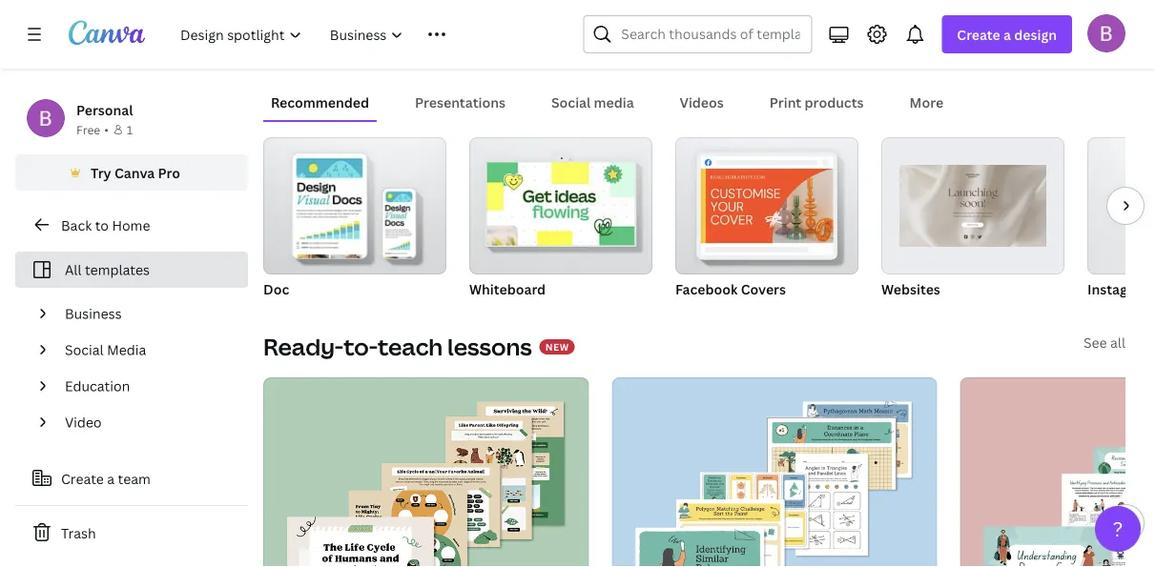 Task type: locate. For each thing, give the bounding box(es) containing it.
social media
[[65, 341, 146, 359]]

websites
[[882, 280, 941, 298]]

doc image
[[263, 137, 447, 275], [263, 137, 447, 275]]

presentations
[[415, 93, 506, 111]]

1 horizontal spatial a
[[1004, 25, 1012, 43]]

doc link
[[263, 137, 447, 302]]

create a team button
[[15, 460, 248, 498]]

a left design
[[1004, 25, 1012, 43]]

facebook covers
[[676, 280, 786, 298]]

0 vertical spatial a
[[1004, 25, 1012, 43]]

whiteboard image
[[470, 137, 653, 275], [487, 163, 635, 246]]

1
[[127, 122, 133, 137]]

education
[[65, 377, 130, 396]]

polygons and pythagorean theorem image
[[612, 378, 938, 568]]

None search field
[[583, 15, 812, 53]]

0 vertical spatial create
[[957, 25, 1001, 43]]

facebook cover image
[[676, 137, 859, 275], [701, 169, 834, 243]]

facebook
[[676, 280, 738, 298]]

more
[[910, 93, 944, 111]]

0 vertical spatial social
[[552, 93, 591, 111]]

a for design
[[1004, 25, 1012, 43]]

all
[[65, 261, 82, 279]]

see all
[[1084, 334, 1126, 352]]

canva
[[114, 164, 155, 182]]

create left design
[[957, 25, 1001, 43]]

templates
[[85, 261, 150, 279]]

video
[[65, 414, 102, 432]]

to-
[[344, 332, 378, 363]]

print
[[770, 93, 802, 111]]

free
[[76, 122, 100, 137]]

social inside button
[[552, 93, 591, 111]]

r
[[1156, 280, 1157, 298]]

create
[[957, 25, 1001, 43], [61, 470, 104, 488]]

a
[[1004, 25, 1012, 43], [107, 470, 115, 488]]

0 horizontal spatial social
[[65, 341, 104, 359]]

0 horizontal spatial create
[[61, 470, 104, 488]]

trash
[[61, 524, 96, 543]]

covers
[[741, 280, 786, 298]]

create inside button
[[61, 470, 104, 488]]

all templates
[[65, 261, 150, 279]]

social media
[[552, 93, 634, 111]]

social for social media
[[552, 93, 591, 111]]

social
[[552, 93, 591, 111], [65, 341, 104, 359]]

1 vertical spatial social
[[65, 341, 104, 359]]

websites link
[[882, 137, 1065, 302]]

social inside 'link'
[[65, 341, 104, 359]]

to
[[95, 216, 109, 234]]

create inside dropdown button
[[957, 25, 1001, 43]]

whiteboard image inside whiteboard link
[[487, 163, 635, 246]]

create left team
[[61, 470, 104, 488]]

a left team
[[107, 470, 115, 488]]

a inside button
[[107, 470, 115, 488]]

1 vertical spatial create
[[61, 470, 104, 488]]

create for create a design
[[957, 25, 1001, 43]]

try canva pro button
[[15, 155, 248, 191]]

ready-to-teach lessons
[[263, 332, 532, 363]]

1 vertical spatial a
[[107, 470, 115, 488]]

recommended button
[[263, 84, 377, 120]]

social down business
[[65, 341, 104, 359]]

create a design button
[[942, 15, 1073, 53]]

business link
[[57, 296, 237, 332]]

top level navigation element
[[168, 15, 538, 53], [168, 15, 538, 53]]

a inside dropdown button
[[1004, 25, 1012, 43]]

products
[[805, 93, 864, 111]]

pronouns image
[[961, 378, 1157, 568]]

media
[[107, 341, 146, 359]]

1 horizontal spatial create
[[957, 25, 1001, 43]]

create a team
[[61, 470, 151, 488]]

instagram r
[[1088, 280, 1157, 298]]

1 horizontal spatial social
[[552, 93, 591, 111]]

facebook covers link
[[676, 137, 859, 302]]

recommended
[[271, 93, 369, 111]]

instagram r link
[[1088, 137, 1157, 302]]

0 horizontal spatial a
[[107, 470, 115, 488]]

social left media
[[552, 93, 591, 111]]



Task type: vqa. For each thing, say whether or not it's contained in the screenshot.
ensure to the middle
no



Task type: describe. For each thing, give the bounding box(es) containing it.
a for team
[[107, 470, 115, 488]]

videos button
[[672, 84, 732, 120]]

free •
[[76, 122, 109, 137]]

doc
[[263, 280, 289, 298]]

back to home
[[61, 216, 150, 234]]

see all link
[[1084, 334, 1126, 352]]

pro
[[158, 164, 180, 182]]

social for social media
[[65, 341, 104, 359]]

try
[[91, 164, 111, 182]]

business
[[65, 305, 122, 323]]

create a design
[[957, 25, 1057, 43]]

create for create a team
[[61, 470, 104, 488]]

home
[[112, 216, 150, 234]]

social media button
[[544, 84, 642, 120]]

print products button
[[762, 84, 872, 120]]

new lessons have landed image
[[695, 0, 1153, 53]]

team
[[118, 470, 151, 488]]

new
[[546, 341, 570, 354]]

lessons
[[448, 332, 532, 363]]

bob builder image
[[1088, 14, 1126, 52]]

print products
[[770, 93, 864, 111]]

trash link
[[15, 514, 248, 553]]

all
[[1111, 334, 1126, 352]]

video link
[[57, 405, 237, 441]]

•
[[104, 122, 109, 137]]

back to home link
[[15, 206, 248, 244]]

? button
[[1096, 507, 1141, 553]]

education link
[[57, 368, 237, 405]]

instagram reel image
[[1088, 137, 1157, 275]]

see
[[1084, 334, 1108, 352]]

back
[[61, 216, 92, 234]]

whiteboard link
[[470, 137, 653, 302]]

personal
[[76, 101, 133, 119]]

ready-
[[263, 332, 344, 363]]

life cycles image
[[263, 378, 589, 568]]

whiteboard
[[470, 280, 546, 298]]

teach
[[378, 332, 443, 363]]

videos
[[680, 93, 724, 111]]

try canva pro
[[91, 164, 180, 182]]

design
[[1015, 25, 1057, 43]]

website image
[[900, 156, 1047, 257]]

media
[[594, 93, 634, 111]]

presentations button
[[408, 84, 513, 120]]

Search search field
[[622, 16, 800, 52]]

social media link
[[57, 332, 237, 368]]

instagram
[[1088, 280, 1153, 298]]

more button
[[902, 84, 952, 120]]

?
[[1113, 516, 1124, 543]]



